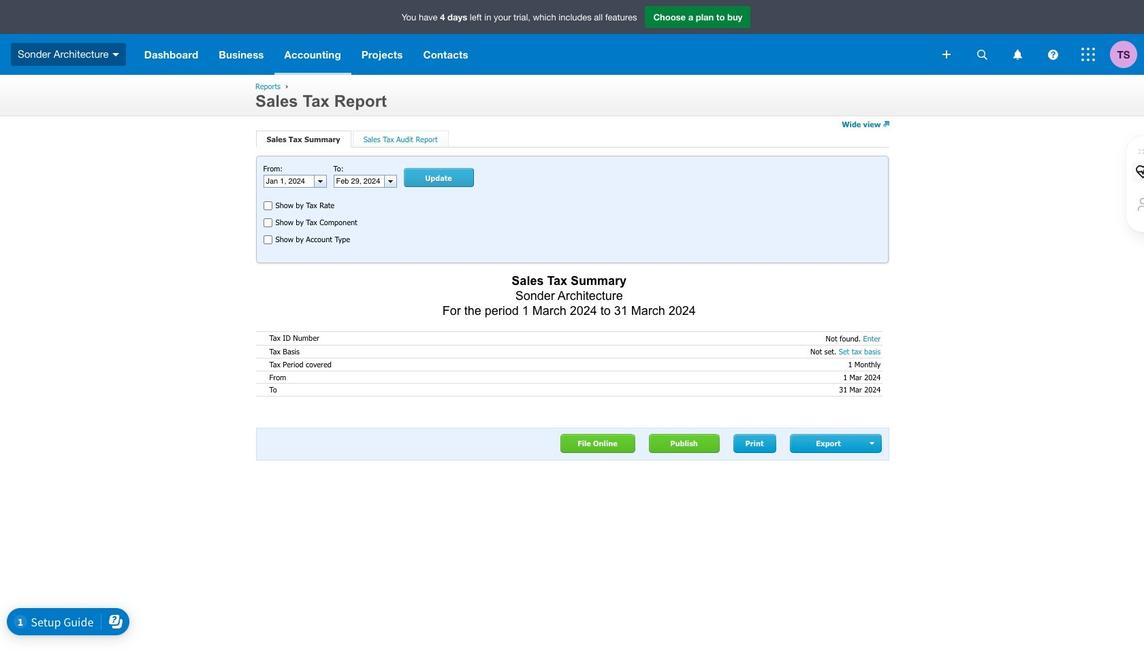 Task type: describe. For each thing, give the bounding box(es) containing it.
1 horizontal spatial svg image
[[1013, 49, 1022, 60]]

2 horizontal spatial svg image
[[1081, 48, 1095, 61]]



Task type: locate. For each thing, give the bounding box(es) containing it.
export options... image
[[870, 443, 876, 445]]

None checkbox
[[263, 202, 272, 210]]

svg image
[[1081, 48, 1095, 61], [977, 49, 987, 60], [943, 50, 951, 59]]

None checkbox
[[263, 219, 272, 228], [263, 236, 272, 245], [263, 219, 272, 228], [263, 236, 272, 245]]

banner
[[0, 0, 1144, 75]]

0 horizontal spatial svg image
[[943, 50, 951, 59]]

svg image
[[1013, 49, 1022, 60], [1048, 49, 1058, 60], [112, 53, 119, 56]]

None text field
[[264, 176, 314, 187], [334, 176, 384, 187], [264, 176, 314, 187], [334, 176, 384, 187]]

0 horizontal spatial svg image
[[112, 53, 119, 56]]

2 horizontal spatial svg image
[[1048, 49, 1058, 60]]

1 horizontal spatial svg image
[[977, 49, 987, 60]]



Task type: vqa. For each thing, say whether or not it's contained in the screenshot.
Banner
yes



